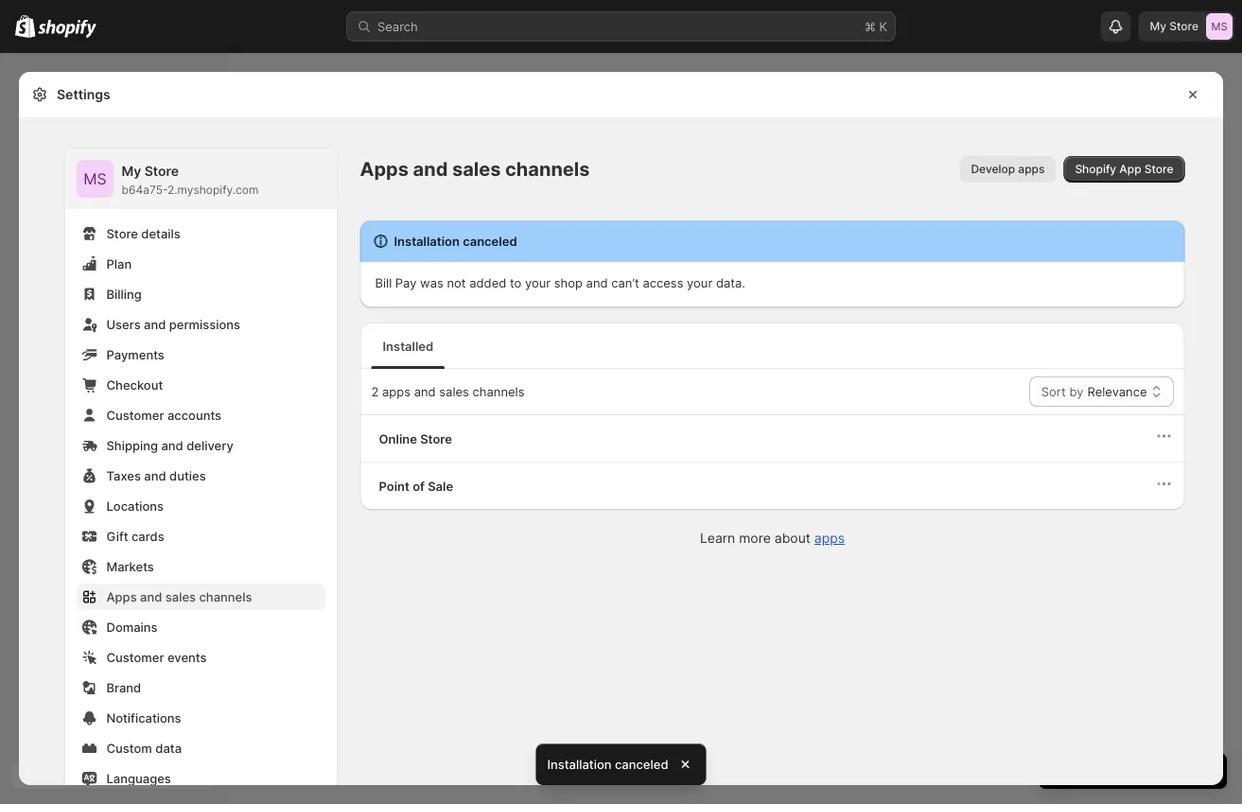 Task type: locate. For each thing, give the bounding box(es) containing it.
2 vertical spatial channels
[[199, 589, 252, 604]]

gift cards link
[[76, 523, 326, 550]]

apps right about
[[814, 543, 845, 559]]

1 horizontal spatial your
[[687, 275, 713, 290]]

customer down domains
[[106, 650, 164, 665]]

users and permissions link
[[76, 311, 326, 338]]

shop
[[554, 275, 583, 290]]

your
[[525, 275, 551, 290], [687, 275, 713, 290]]

online store logo image
[[371, 427, 402, 457]]

learn more about apps
[[700, 543, 845, 559]]

k
[[879, 19, 887, 34]]

point
[[409, 488, 440, 503]]

plan
[[106, 256, 132, 271]]

sales
[[452, 158, 501, 181], [439, 384, 469, 399], [165, 589, 196, 604]]

your left data.
[[687, 275, 713, 290]]

1 horizontal spatial shopify image
[[38, 19, 97, 38]]

store details
[[106, 226, 180, 241]]

0 vertical spatial apps
[[1018, 162, 1045, 176]]

payments
[[106, 347, 164, 362]]

channels
[[505, 158, 590, 181], [473, 384, 525, 399], [199, 589, 252, 604]]

0 horizontal spatial my store image
[[76, 160, 114, 198]]

apps inside develop apps link
[[1018, 162, 1045, 176]]

0 horizontal spatial apps
[[106, 589, 137, 604]]

my
[[1150, 19, 1167, 33], [122, 163, 141, 179]]

0 horizontal spatial installation canceled
[[394, 234, 517, 248]]

my store image inside shop settings menu element
[[76, 160, 114, 198]]

develop apps
[[971, 162, 1045, 176]]

my store image right my store
[[1206, 13, 1233, 40]]

1 vertical spatial my
[[122, 163, 141, 179]]

0 vertical spatial installation canceled
[[394, 234, 517, 248]]

1 horizontal spatial installation canceled
[[547, 757, 668, 772]]

0 vertical spatial my
[[1150, 19, 1167, 33]]

taxes
[[106, 468, 141, 483]]

2 horizontal spatial apps
[[1018, 162, 1045, 176]]

sort by relevance
[[1041, 384, 1147, 399]]

dialog
[[1231, 72, 1242, 785]]

customer
[[106, 408, 164, 422], [106, 650, 164, 665]]

sales inside 'apps and sales channels' link
[[165, 589, 196, 604]]

checkout link
[[76, 372, 326, 398]]

1 vertical spatial installation
[[547, 757, 612, 772]]

0 horizontal spatial canceled
[[463, 234, 517, 248]]

1 horizontal spatial apps
[[814, 543, 845, 559]]

⌘
[[865, 19, 876, 34]]

2 customer from the top
[[106, 650, 164, 665]]

installation
[[394, 234, 460, 248], [547, 757, 612, 772]]

2 vertical spatial sales
[[165, 589, 196, 604]]

app
[[1120, 162, 1142, 176]]

payments link
[[76, 342, 326, 368]]

apps
[[1018, 162, 1045, 176], [382, 384, 411, 399], [814, 543, 845, 559]]

apps for develop
[[1018, 162, 1045, 176]]

my inside my store b64a75-2.myshopify.com
[[122, 163, 141, 179]]

1 vertical spatial canceled
[[615, 757, 668, 772]]

online
[[409, 434, 447, 449]]

1 vertical spatial apps
[[382, 384, 411, 399]]

duties
[[169, 468, 206, 483]]

0 vertical spatial canceled
[[463, 234, 517, 248]]

bill pay was not added to your shop and can't access your data.
[[375, 275, 745, 290]]

0 horizontal spatial shopify image
[[15, 15, 35, 38]]

1 vertical spatial apps and sales channels
[[106, 589, 252, 604]]

0 horizontal spatial apps and sales channels
[[106, 589, 252, 604]]

0 vertical spatial installation
[[394, 234, 460, 248]]

gift cards
[[106, 529, 164, 544]]

0 vertical spatial customer
[[106, 408, 164, 422]]

0 horizontal spatial your
[[525, 275, 551, 290]]

0 horizontal spatial my
[[122, 163, 141, 179]]

apps and sales channels
[[360, 158, 590, 181], [106, 589, 252, 604]]

1 customer from the top
[[106, 408, 164, 422]]

apps for 2
[[382, 384, 411, 399]]

1 vertical spatial sales
[[439, 384, 469, 399]]

1 horizontal spatial apps and sales channels
[[360, 158, 590, 181]]

to
[[510, 275, 522, 290]]

about
[[775, 543, 811, 559]]

notifications link
[[76, 705, 326, 731]]

and
[[413, 158, 448, 181], [586, 275, 608, 290], [144, 317, 166, 332], [414, 384, 436, 399], [161, 438, 183, 453], [144, 468, 166, 483], [140, 589, 162, 604]]

online store
[[409, 434, 482, 449]]

plan link
[[76, 251, 326, 277]]

point of sale
[[409, 488, 484, 503]]

1 horizontal spatial my store image
[[1206, 13, 1233, 40]]

installed button
[[368, 324, 449, 369]]

learn
[[700, 543, 735, 559]]

1 horizontal spatial my
[[1150, 19, 1167, 33]]

sort
[[1041, 384, 1066, 399]]

2.myshopify.com
[[167, 183, 259, 197]]

my store b64a75-2.myshopify.com
[[122, 163, 259, 197]]

0 horizontal spatial installation
[[394, 234, 460, 248]]

permissions
[[169, 317, 240, 332]]

users and permissions
[[106, 317, 240, 332]]

1 your from the left
[[525, 275, 551, 290]]

my store image left b64a75-
[[76, 160, 114, 198]]

apps
[[360, 158, 409, 181], [106, 589, 137, 604]]

1 vertical spatial customer
[[106, 650, 164, 665]]

0 horizontal spatial apps
[[382, 384, 411, 399]]

my store image
[[1206, 13, 1233, 40], [76, 160, 114, 198]]

store inside my store b64a75-2.myshopify.com
[[144, 163, 179, 179]]

custom data link
[[76, 735, 326, 762]]

customer accounts link
[[76, 402, 326, 429]]

canceled
[[463, 234, 517, 248], [615, 757, 668, 772]]

1 vertical spatial apps
[[106, 589, 137, 604]]

data.
[[716, 275, 745, 290]]

customer for customer accounts
[[106, 408, 164, 422]]

data
[[155, 741, 182, 755]]

your right "to"
[[525, 275, 551, 290]]

shopify image
[[15, 15, 35, 38], [38, 19, 97, 38]]

1 vertical spatial my store image
[[76, 160, 114, 198]]

apps right 2
[[382, 384, 411, 399]]

access
[[643, 275, 684, 290]]

0 vertical spatial apps and sales channels
[[360, 158, 590, 181]]

added
[[469, 275, 506, 290]]

1 horizontal spatial apps
[[360, 158, 409, 181]]

customer down the checkout
[[106, 408, 164, 422]]

2
[[371, 384, 379, 399]]

apps right develop on the right top of page
[[1018, 162, 1045, 176]]

store
[[1170, 19, 1199, 33], [1145, 162, 1174, 176], [144, 163, 179, 179], [106, 226, 138, 241], [450, 434, 482, 449]]

shop settings menu element
[[65, 149, 337, 804]]

accounts
[[167, 408, 221, 422]]

2 your from the left
[[687, 275, 713, 290]]

customer events
[[106, 650, 207, 665]]



Task type: vqa. For each thing, say whether or not it's contained in the screenshot.
text box
no



Task type: describe. For each thing, give the bounding box(es) containing it.
shipping and delivery
[[106, 438, 233, 453]]

brand
[[106, 680, 141, 695]]

bill
[[375, 275, 392, 290]]

notifications
[[106, 711, 181, 725]]

store for online store
[[450, 434, 482, 449]]

of
[[443, 488, 455, 503]]

settings
[[57, 87, 110, 103]]

shipping and delivery link
[[76, 432, 326, 459]]

settings dialog
[[19, 72, 1223, 804]]

billing
[[106, 287, 142, 301]]

markets link
[[76, 553, 326, 580]]

installation canceled inside settings dialog
[[394, 234, 517, 248]]

apps link
[[814, 543, 845, 559]]

custom data
[[106, 741, 182, 755]]

domains
[[106, 620, 158, 634]]

taxes and duties
[[106, 468, 206, 483]]

point of sale logo image
[[371, 481, 402, 511]]

shopify app store link
[[1064, 156, 1185, 183]]

develop apps link
[[960, 156, 1056, 183]]

cards
[[131, 529, 164, 544]]

my for my store b64a75-2.myshopify.com
[[122, 163, 141, 179]]

⌘ k
[[865, 19, 887, 34]]

apps and sales channels link
[[76, 584, 326, 610]]

installation inside settings dialog
[[394, 234, 460, 248]]

delivery
[[187, 438, 233, 453]]

events
[[167, 650, 207, 665]]

canceled inside settings dialog
[[463, 234, 517, 248]]

not
[[447, 275, 466, 290]]

2 apps and sales channels
[[371, 384, 525, 399]]

1 vertical spatial channels
[[473, 384, 525, 399]]

sale
[[458, 488, 484, 503]]

search
[[377, 19, 418, 34]]

billing link
[[76, 281, 326, 307]]

checkout
[[106, 377, 163, 392]]

languages
[[106, 771, 171, 786]]

0 vertical spatial apps
[[360, 158, 409, 181]]

brand link
[[76, 675, 326, 701]]

shopify app store
[[1075, 162, 1174, 176]]

develop
[[971, 162, 1015, 176]]

1 horizontal spatial canceled
[[615, 757, 668, 772]]

relevance
[[1088, 384, 1147, 399]]

shopify
[[1075, 162, 1117, 176]]

my store
[[1150, 19, 1199, 33]]

locations
[[106, 499, 164, 513]]

shipping
[[106, 438, 158, 453]]

0 vertical spatial my store image
[[1206, 13, 1233, 40]]

0 vertical spatial sales
[[452, 158, 501, 181]]

by
[[1069, 384, 1084, 399]]

1 vertical spatial installation canceled
[[547, 757, 668, 772]]

taxes and duties link
[[76, 463, 326, 489]]

channels inside 'apps and sales channels' link
[[199, 589, 252, 604]]

gift
[[106, 529, 128, 544]]

b64a75-
[[122, 183, 168, 197]]

markets
[[106, 559, 154, 574]]

store for my store b64a75-2.myshopify.com
[[144, 163, 179, 179]]

1 horizontal spatial installation
[[547, 757, 612, 772]]

installed
[[383, 339, 434, 353]]

customer accounts
[[106, 408, 221, 422]]

details
[[141, 226, 180, 241]]

0 vertical spatial channels
[[505, 158, 590, 181]]

store details link
[[76, 220, 326, 247]]

locations link
[[76, 493, 326, 519]]

2 vertical spatial apps
[[814, 543, 845, 559]]

store inside store details link
[[106, 226, 138, 241]]

was
[[420, 275, 444, 290]]

customer events link
[[76, 644, 326, 671]]

store for my store
[[1170, 19, 1199, 33]]

pay
[[395, 275, 417, 290]]

customer for customer events
[[106, 650, 164, 665]]

my for my store
[[1150, 19, 1167, 33]]

can't
[[611, 275, 639, 290]]

apps inside shop settings menu element
[[106, 589, 137, 604]]

custom
[[106, 741, 152, 755]]

domains link
[[76, 614, 326, 641]]

ms button
[[76, 160, 114, 198]]

more
[[739, 543, 771, 559]]

store inside shopify app store link
[[1145, 162, 1174, 176]]

apps and sales channels inside shop settings menu element
[[106, 589, 252, 604]]

users
[[106, 317, 141, 332]]

languages link
[[76, 765, 326, 792]]



